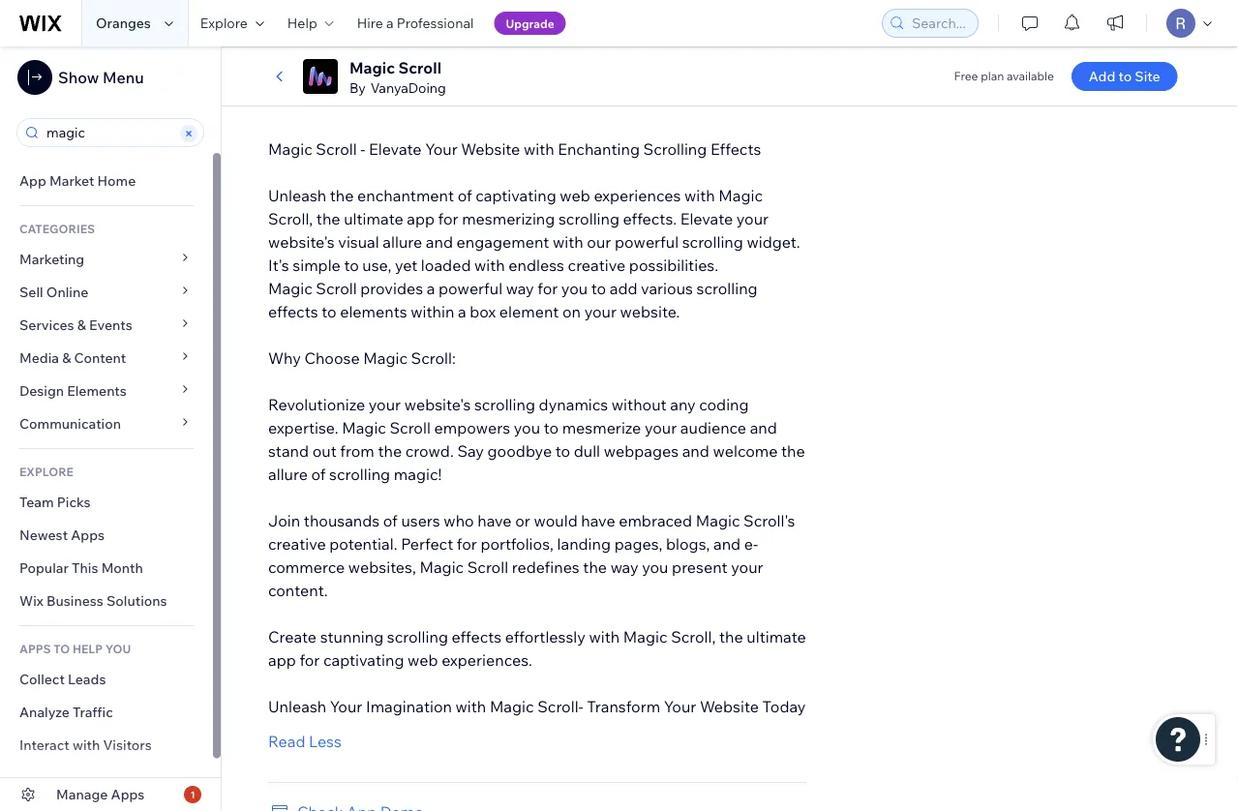 Task type: locate. For each thing, give the bounding box(es) containing it.
1
[[190, 789, 195, 801]]

join
[[268, 512, 300, 531]]

1 vertical spatial way
[[611, 558, 639, 578]]

of
[[458, 186, 472, 206], [311, 465, 326, 485], [383, 512, 398, 531]]

0 horizontal spatial on
[[563, 303, 581, 322]]

1 horizontal spatial captivating
[[476, 186, 557, 206]]

website down will
[[461, 140, 520, 159]]

0 horizontal spatial have
[[478, 512, 512, 531]]

magic inside magic scroll by vanyadoing
[[350, 58, 395, 77]]

creative down our on the top of page
[[568, 256, 626, 276]]

1 horizontal spatial web
[[560, 186, 591, 206]]

1 horizontal spatial or
[[697, 57, 712, 76]]

1 vertical spatial on
[[563, 303, 581, 322]]

magic up from
[[342, 419, 386, 438]]

or inside magic scroll - elevate your website with enchanting scrolling effects unleash the enchantment of captivating web experiences with magic scroll, the ultimate app for mesmerizing scrolling effects. elevate your website's visual allure and engagement with our powerful scrolling widget. it's simple to use, yet loaded with endless creative possibilities. magic scroll provides a powerful way for you to add various scrolling effects to elements within a box element on your website. why choose magic scroll: revolutionize your website's scrolling dynamics without any coding expertise. magic scroll empowers you to mesmerize your audience and stand out from the crowd. say goodbye to dull webpages and welcome the allure of scrolling magic! join thousands of users who have or would have embraced magic scroll's creative potential. perfect for portfolios, landing pages, blogs, and e- commerce websites, magic scroll redefines the way you present your content. create stunning scrolling effects effortlessly with magic scroll, the ultimate app for captivating web experiences. unleash your imagination with magic scroll- transform your website today
[[515, 512, 531, 531]]

you up goodbye
[[514, 419, 541, 438]]

categories
[[19, 221, 95, 236]]

help button
[[276, 0, 345, 46]]

web down enchanting on the top
[[560, 186, 591, 206]]

free
[[955, 69, 979, 83]]

app down enchantment
[[407, 210, 435, 229]]

transform
[[587, 698, 661, 717]]

on
[[600, 57, 619, 76], [563, 303, 581, 322]]

visitors
[[103, 737, 152, 754]]

your right transform
[[664, 698, 697, 717]]

0 horizontal spatial powerful
[[439, 279, 503, 299]]

team picks link
[[0, 486, 213, 519]]

of up mesmerizing
[[458, 186, 472, 206]]

with down 'scrolling'
[[685, 186, 715, 206]]

scroll down simple
[[316, 279, 357, 299]]

month
[[101, 560, 143, 577]]

2 horizontal spatial you
[[642, 558, 669, 578]]

your up from
[[369, 396, 401, 415]]

media
[[19, 350, 59, 367]]

0 vertical spatial website
[[461, 140, 520, 159]]

design elements
[[19, 383, 127, 400]]

have up landing
[[581, 512, 616, 531]]

your
[[425, 140, 458, 159], [330, 698, 363, 717], [664, 698, 697, 717]]

professional
[[397, 15, 474, 31]]

a left box
[[458, 303, 466, 322]]

to down dynamics
[[544, 419, 559, 438]]

1 vertical spatial elevate
[[681, 210, 733, 229]]

to inside button
[[1119, 68, 1132, 85]]

allure
[[383, 233, 423, 252], [268, 465, 308, 485]]

way up element
[[506, 279, 534, 299]]

magic down perfect
[[420, 558, 464, 578]]

apps to help you
[[19, 642, 131, 656]]

1 horizontal spatial you
[[562, 279, 588, 299]]

scroll, down present
[[671, 628, 716, 648]]

with down "engagement"
[[475, 256, 505, 276]]

website's up simple
[[268, 233, 335, 252]]

your up will
[[505, 57, 537, 76]]

allure up yet at left
[[383, 233, 423, 252]]

0 vertical spatial allure
[[383, 233, 423, 252]]

team picks
[[19, 494, 91, 511]]

sell online link
[[0, 276, 213, 309]]

1 vertical spatial or
[[515, 512, 531, 531]]

0 vertical spatial apps
[[71, 527, 105, 544]]

your down e- on the right of the page
[[731, 558, 764, 578]]

solutions
[[107, 593, 167, 610]]

scroll:
[[411, 349, 456, 369]]

0 vertical spatial website's
[[268, 233, 335, 252]]

read
[[268, 733, 306, 752]]

1 horizontal spatial elevate
[[681, 210, 733, 229]]

unleash up it's
[[268, 186, 327, 206]]

scrolling right stunning on the left bottom
[[387, 628, 448, 648]]

& left events
[[77, 317, 86, 334]]

for up loaded
[[438, 210, 459, 229]]

website
[[461, 140, 520, 159], [700, 698, 759, 717]]

explore
[[19, 464, 74, 479]]

on right element
[[563, 303, 581, 322]]

0 horizontal spatial your
[[330, 698, 363, 717]]

1 vertical spatial web
[[408, 651, 438, 671]]

magic scroll - elevate your website with enchanting scrolling effects unleash the enchantment of captivating web experiences with magic scroll, the ultimate app for mesmerizing scrolling effects. elevate your website's visual allure and engagement with our powerful scrolling widget. it's simple to use, yet loaded with endless creative possibilities. magic scroll provides a powerful way for you to add various scrolling effects to elements within a box element on your website. why choose magic scroll: revolutionize your website's scrolling dynamics without any coding expertise. magic scroll empowers you to mesmerize your audience and stand out from the crowd. say goodbye to dull webpages and welcome the allure of scrolling magic! join thousands of users who have or would have embraced magic scroll's creative potential. perfect for portfolios, landing pages, blogs, and e- commerce websites, magic scroll redefines the way you present your content. create stunning scrolling effects effortlessly with magic scroll, the ultimate app for captivating web experiences. unleash your imagination with magic scroll- transform your website today
[[268, 140, 807, 717]]

1 vertical spatial apps
[[111, 786, 145, 803]]

powerful
[[615, 233, 679, 252], [439, 279, 503, 299]]

magic inside responsive design: magic scroll works flawlessly across all devices. whether your visitors explore your website on a desktop or mobile device, your scrolling effects will shine with pixel-perfect precision.
[[434, 33, 479, 53]]

captivating down stunning on the left bottom
[[323, 651, 404, 671]]

0 vertical spatial elevate
[[369, 140, 422, 159]]

design
[[19, 383, 64, 400]]

1 horizontal spatial ultimate
[[747, 628, 807, 648]]

newest apps
[[19, 527, 105, 544]]

0 vertical spatial of
[[458, 186, 472, 206]]

on inside magic scroll - elevate your website with enchanting scrolling effects unleash the enchantment of captivating web experiences with magic scroll, the ultimate app for mesmerizing scrolling effects. elevate your website's visual allure and engagement with our powerful scrolling widget. it's simple to use, yet loaded with endless creative possibilities. magic scroll provides a powerful way for you to add various scrolling effects to elements within a box element on your website. why choose magic scroll: revolutionize your website's scrolling dynamics without any coding expertise. magic scroll empowers you to mesmerize your audience and stand out from the crowd. say goodbye to dull webpages and welcome the allure of scrolling magic! join thousands of users who have or would have embraced magic scroll's creative potential. perfect for portfolios, landing pages, blogs, and e- commerce websites, magic scroll redefines the way you present your content. create stunning scrolling effects effortlessly with magic scroll, the ultimate app for captivating web experiences. unleash your imagination with magic scroll- transform your website today
[[563, 303, 581, 322]]

collect leads
[[19, 671, 106, 688]]

landing
[[557, 535, 611, 555]]

effects inside responsive design: magic scroll works flawlessly across all devices. whether your visitors explore your website on a desktop or mobile device, your scrolling effects will shine with pixel-perfect precision.
[[445, 80, 495, 99]]

0 vertical spatial app
[[407, 210, 435, 229]]

1 horizontal spatial on
[[600, 57, 619, 76]]

scroll up crowd.
[[390, 419, 431, 438]]

newest
[[19, 527, 68, 544]]

-
[[361, 140, 366, 159]]

0 horizontal spatial scroll,
[[268, 210, 313, 229]]

your up webpages
[[645, 419, 677, 438]]

website left the today
[[700, 698, 759, 717]]

scroll up vanyadoing
[[399, 58, 442, 77]]

elevate right -
[[369, 140, 422, 159]]

sidebar element
[[0, 46, 222, 812]]

1 vertical spatial of
[[311, 465, 326, 485]]

for down the endless
[[538, 279, 558, 299]]

scroll inside magic scroll by vanyadoing
[[399, 58, 442, 77]]

and
[[426, 233, 453, 252], [750, 419, 778, 438], [682, 442, 710, 462], [714, 535, 741, 555]]

manage apps
[[56, 786, 145, 803]]

magic up transform
[[624, 628, 668, 648]]

1 horizontal spatial allure
[[383, 233, 423, 252]]

show menu
[[58, 68, 144, 87]]

scrolling down visitors
[[380, 80, 441, 99]]

of down out at the bottom of page
[[311, 465, 326, 485]]

scroll down the portfolios,
[[468, 558, 509, 578]]

or up the portfolios,
[[515, 512, 531, 531]]

engagement
[[457, 233, 550, 252]]

0 vertical spatial unleash
[[268, 186, 327, 206]]

Search... field
[[907, 10, 972, 37]]

1 vertical spatial app
[[268, 651, 296, 671]]

& inside 'link'
[[77, 317, 86, 334]]

0 vertical spatial effects
[[445, 80, 495, 99]]

0 horizontal spatial way
[[506, 279, 534, 299]]

creative
[[568, 256, 626, 276], [268, 535, 326, 555]]

magic left the scroll-
[[490, 698, 534, 717]]

element
[[500, 303, 559, 322]]

scroll left -
[[316, 140, 357, 159]]

app down create
[[268, 651, 296, 671]]

to left dull
[[556, 442, 571, 462]]

2 horizontal spatial of
[[458, 186, 472, 206]]

2 vertical spatial effects
[[452, 628, 502, 648]]

crowd.
[[406, 442, 454, 462]]

0 vertical spatial ultimate
[[344, 210, 403, 229]]

1 horizontal spatial apps
[[111, 786, 145, 803]]

0 vertical spatial scroll,
[[268, 210, 313, 229]]

desktop
[[634, 57, 693, 76]]

1 horizontal spatial scroll,
[[671, 628, 716, 648]]

will
[[498, 80, 521, 99]]

you down 'pages,'
[[642, 558, 669, 578]]

with down experiences.
[[456, 698, 486, 717]]

blogs,
[[666, 535, 710, 555]]

mobile
[[715, 57, 765, 76]]

0 horizontal spatial you
[[514, 419, 541, 438]]

1 horizontal spatial website
[[700, 698, 759, 717]]

empowers
[[434, 419, 511, 438]]

responsive
[[290, 33, 373, 53]]

1 horizontal spatial of
[[383, 512, 398, 531]]

endless
[[509, 256, 565, 276]]

0 vertical spatial or
[[697, 57, 712, 76]]

creative up commerce
[[268, 535, 326, 555]]

& right media
[[62, 350, 71, 367]]

0 horizontal spatial allure
[[268, 465, 308, 485]]

0 vertical spatial on
[[600, 57, 619, 76]]

1 vertical spatial &
[[62, 350, 71, 367]]

1 horizontal spatial creative
[[568, 256, 626, 276]]

of left users
[[383, 512, 398, 531]]

websites,
[[348, 558, 416, 578]]

visual
[[338, 233, 379, 252]]

0 horizontal spatial web
[[408, 651, 438, 671]]

mesmerize
[[562, 419, 641, 438]]

effects down explore
[[445, 80, 495, 99]]

perfect
[[401, 535, 454, 555]]

magic up the by
[[350, 58, 395, 77]]

0 horizontal spatial apps
[[71, 527, 105, 544]]

have
[[478, 512, 512, 531], [581, 512, 616, 531]]

1 horizontal spatial website's
[[404, 396, 471, 415]]

redefines
[[512, 558, 580, 578]]

imagination
[[366, 698, 452, 717]]

scroll, up it's
[[268, 210, 313, 229]]

web up imagination
[[408, 651, 438, 671]]

scrolling up empowers
[[474, 396, 536, 415]]

you down the endless
[[562, 279, 588, 299]]

allure down stand
[[268, 465, 308, 485]]

1 horizontal spatial powerful
[[615, 233, 679, 252]]

Search apps... field
[[41, 119, 177, 146]]

media & content link
[[0, 342, 213, 375]]

leads
[[68, 671, 106, 688]]

have up the portfolios,
[[478, 512, 512, 531]]

content
[[74, 350, 126, 367]]

manage
[[56, 786, 108, 803]]

1 vertical spatial you
[[514, 419, 541, 438]]

0 vertical spatial web
[[560, 186, 591, 206]]

your up enchantment
[[425, 140, 458, 159]]

effects up experiences.
[[452, 628, 502, 648]]

magic down device, on the left top of the page
[[268, 140, 313, 159]]

0 horizontal spatial app
[[268, 651, 296, 671]]

app
[[19, 172, 46, 189]]

to left site
[[1119, 68, 1132, 85]]

scroll down the upgrade
[[482, 33, 523, 53]]

ultimate up the today
[[747, 628, 807, 648]]

1 horizontal spatial &
[[77, 317, 86, 334]]

website's up empowers
[[404, 396, 471, 415]]

& for services
[[77, 317, 86, 334]]

on down flawlessly
[[600, 57, 619, 76]]

audience
[[681, 419, 747, 438]]

0 horizontal spatial captivating
[[323, 651, 404, 671]]

scrolling up possibilities.
[[683, 233, 744, 252]]

1 vertical spatial powerful
[[439, 279, 503, 299]]

thousands
[[304, 512, 380, 531]]

elevate right effects.
[[681, 210, 733, 229]]

your up less on the left
[[330, 698, 363, 717]]

0 horizontal spatial website
[[461, 140, 520, 159]]

captivating up mesmerizing
[[476, 186, 557, 206]]

ultimate up the visual
[[344, 210, 403, 229]]

responsive design: magic scroll works flawlessly across all devices. whether your visitors explore your website on a desktop or mobile device, your scrolling effects will shine with pixel-perfect precision.
[[290, 33, 775, 99]]

0 horizontal spatial ultimate
[[344, 210, 403, 229]]

1 vertical spatial allure
[[268, 465, 308, 485]]

apps for newest apps
[[71, 527, 105, 544]]

or
[[697, 57, 712, 76], [515, 512, 531, 531]]

free plan available
[[955, 69, 1055, 83]]

powerful down effects.
[[615, 233, 679, 252]]

mesmerizing
[[462, 210, 555, 229]]

with down traffic
[[73, 737, 100, 754]]

a up pixel-
[[622, 57, 631, 76]]

1 horizontal spatial way
[[611, 558, 639, 578]]

embraced
[[619, 512, 693, 531]]

yet
[[395, 256, 418, 276]]

add
[[610, 279, 638, 299]]

way down 'pages,'
[[611, 558, 639, 578]]

apps up the "this"
[[71, 527, 105, 544]]

magic up explore
[[434, 33, 479, 53]]

hire
[[357, 15, 383, 31]]

0 horizontal spatial or
[[515, 512, 531, 531]]

effects up why
[[268, 303, 318, 322]]

1 vertical spatial creative
[[268, 535, 326, 555]]

apps
[[71, 527, 105, 544], [111, 786, 145, 803]]

0 horizontal spatial &
[[62, 350, 71, 367]]

0 vertical spatial creative
[[568, 256, 626, 276]]

effects
[[711, 140, 762, 159]]

create
[[268, 628, 317, 648]]

0 vertical spatial &
[[77, 317, 86, 334]]

2 horizontal spatial your
[[664, 698, 697, 717]]

to
[[1119, 68, 1132, 85], [344, 256, 359, 276], [592, 279, 606, 299], [322, 303, 337, 322], [544, 419, 559, 438], [556, 442, 571, 462]]

2 unleash from the top
[[268, 698, 327, 717]]

possibilities.
[[629, 256, 719, 276]]

0 vertical spatial you
[[562, 279, 588, 299]]

1 vertical spatial website's
[[404, 396, 471, 415]]

0 vertical spatial captivating
[[476, 186, 557, 206]]

0 vertical spatial way
[[506, 279, 534, 299]]

1 horizontal spatial have
[[581, 512, 616, 531]]

1 vertical spatial unleash
[[268, 698, 327, 717]]

1 vertical spatial ultimate
[[747, 628, 807, 648]]

site
[[1135, 68, 1161, 85]]

vanyadoing
[[371, 79, 446, 96]]

collect leads link
[[0, 663, 213, 696]]

1 horizontal spatial app
[[407, 210, 435, 229]]

this
[[72, 560, 98, 577]]

show
[[58, 68, 99, 87]]



Task type: vqa. For each thing, say whether or not it's contained in the screenshot.
Search for tools, apps, help & more... Field
no



Task type: describe. For each thing, give the bounding box(es) containing it.
wix business solutions link
[[0, 585, 213, 618]]

from
[[340, 442, 375, 462]]

design:
[[377, 33, 431, 53]]

why
[[268, 349, 301, 369]]

oranges
[[96, 15, 151, 31]]

magic down it's
[[268, 279, 313, 299]]

app market home
[[19, 172, 136, 189]]

2 vertical spatial you
[[642, 558, 669, 578]]

add to site button
[[1072, 62, 1178, 91]]

scrolling inside responsive design: magic scroll works flawlessly across all devices. whether your visitors explore your website on a desktop or mobile device, your scrolling effects will shine with pixel-perfect precision.
[[380, 80, 441, 99]]

read less
[[268, 733, 342, 752]]

our
[[587, 233, 611, 252]]

picks
[[57, 494, 91, 511]]

expertise.
[[268, 419, 339, 438]]

market
[[49, 172, 94, 189]]

online
[[46, 284, 88, 301]]

explore
[[448, 57, 501, 76]]

or inside responsive design: magic scroll works flawlessly across all devices. whether your visitors explore your website on a desktop or mobile device, your scrolling effects will shine with pixel-perfect precision.
[[697, 57, 712, 76]]

across
[[646, 33, 693, 53]]

and left e- on the right of the page
[[714, 535, 741, 555]]

traffic
[[73, 704, 113, 721]]

device,
[[290, 80, 341, 99]]

scrolling
[[644, 140, 707, 159]]

plan
[[981, 69, 1005, 83]]

1 have from the left
[[478, 512, 512, 531]]

1 vertical spatial scroll,
[[671, 628, 716, 648]]

simple
[[293, 256, 341, 276]]

to down the visual
[[344, 256, 359, 276]]

menu
[[103, 68, 144, 87]]

read less button
[[268, 731, 342, 754]]

a right hire
[[386, 15, 394, 31]]

0 horizontal spatial of
[[311, 465, 326, 485]]

choose
[[304, 349, 360, 369]]

with inside responsive design: magic scroll works flawlessly across all devices. whether your visitors explore your website on a desktop or mobile device, your scrolling effects will shine with pixel-perfect precision.
[[567, 80, 598, 99]]

a up within
[[427, 279, 435, 299]]

it's
[[268, 256, 289, 276]]

wix business solutions
[[19, 593, 167, 610]]

your up widget.
[[737, 210, 769, 229]]

your right magic scroll logo
[[344, 80, 377, 99]]

magic scroll by vanyadoing
[[350, 58, 446, 96]]

you
[[105, 642, 131, 656]]

magic up blogs,
[[696, 512, 740, 531]]

services
[[19, 317, 74, 334]]

your down add
[[585, 303, 617, 322]]

scrolling down possibilities.
[[697, 279, 758, 299]]

hire a professional link
[[345, 0, 486, 46]]

box
[[470, 303, 496, 322]]

interact
[[19, 737, 70, 754]]

enchanting
[[558, 140, 640, 159]]

show menu button
[[17, 60, 144, 95]]

wix
[[19, 593, 43, 610]]

users
[[401, 512, 440, 531]]

for down create
[[300, 651, 320, 671]]

website
[[540, 57, 597, 76]]

your up the by
[[356, 57, 389, 76]]

services & events
[[19, 317, 132, 334]]

portfolios,
[[481, 535, 554, 555]]

popular this month
[[19, 560, 143, 577]]

devices.
[[716, 33, 775, 53]]

popular this month link
[[0, 552, 213, 585]]

and down 'audience'
[[682, 442, 710, 462]]

analyze traffic link
[[0, 696, 213, 729]]

present
[[672, 558, 728, 578]]

on inside responsive design: magic scroll works flawlessly across all devices. whether your visitors explore your website on a desktop or mobile device, your scrolling effects will shine with pixel-perfect precision.
[[600, 57, 619, 76]]

2 have from the left
[[581, 512, 616, 531]]

a inside responsive design: magic scroll works flawlessly across all devices. whether your visitors explore your website on a desktop or mobile device, your scrolling effects will shine with pixel-perfect precision.
[[622, 57, 631, 76]]

help
[[287, 15, 317, 31]]

e-
[[745, 535, 759, 555]]

home
[[97, 172, 136, 189]]

events
[[89, 317, 132, 334]]

1 vertical spatial effects
[[268, 303, 318, 322]]

apps for manage apps
[[111, 786, 145, 803]]

design elements link
[[0, 375, 213, 408]]

website.
[[620, 303, 680, 322]]

content.
[[268, 582, 328, 601]]

scroll inside responsive design: magic scroll works flawlessly across all devices. whether your visitors explore your website on a desktop or mobile device, your scrolling effects will shine with pixel-perfect precision.
[[482, 33, 523, 53]]

business
[[46, 593, 103, 610]]

with right effortlessly
[[589, 628, 620, 648]]

newest apps link
[[0, 519, 213, 552]]

coding
[[700, 396, 749, 415]]

any
[[670, 396, 696, 415]]

0 vertical spatial powerful
[[615, 233, 679, 252]]

1 unleash from the top
[[268, 186, 327, 206]]

0 horizontal spatial creative
[[268, 535, 326, 555]]

analyze
[[19, 704, 70, 721]]

sell online
[[19, 284, 88, 301]]

magic scroll logo image
[[303, 59, 338, 94]]

2 vertical spatial of
[[383, 512, 398, 531]]

& for media
[[62, 350, 71, 367]]

provides
[[361, 279, 423, 299]]

scrolling up our on the top of page
[[559, 210, 620, 229]]

to left add
[[592, 279, 606, 299]]

1 vertical spatial captivating
[[323, 651, 404, 671]]

0 horizontal spatial website's
[[268, 233, 335, 252]]

1 vertical spatial website
[[700, 698, 759, 717]]

welcome
[[713, 442, 778, 462]]

and up loaded
[[426, 233, 453, 252]]

elements
[[67, 383, 127, 400]]

add
[[1089, 68, 1116, 85]]

to left elements
[[322, 303, 337, 322]]

with left our on the top of page
[[553, 233, 584, 252]]

stand
[[268, 442, 309, 462]]

experiences
[[594, 186, 681, 206]]

0 horizontal spatial elevate
[[369, 140, 422, 159]]

with inside 'sidebar' element
[[73, 737, 100, 754]]

magic down effects
[[719, 186, 763, 206]]

enchantment
[[357, 186, 454, 206]]

with left enchanting on the top
[[524, 140, 555, 159]]

marketing
[[19, 251, 84, 268]]

scrolling down from
[[329, 465, 390, 485]]

potential.
[[330, 535, 398, 555]]

to
[[53, 642, 70, 656]]

app market home link
[[0, 165, 213, 198]]

and up welcome
[[750, 419, 778, 438]]

popular
[[19, 560, 69, 577]]

precision.
[[696, 80, 766, 99]]

within
[[411, 303, 455, 322]]

magic down elements
[[363, 349, 408, 369]]

webpages
[[604, 442, 679, 462]]

1 horizontal spatial your
[[425, 140, 458, 159]]

pages,
[[615, 535, 663, 555]]

for down the who
[[457, 535, 477, 555]]

marketing link
[[0, 243, 213, 276]]

collect
[[19, 671, 65, 688]]

pixel-
[[601, 80, 640, 99]]

would
[[534, 512, 578, 531]]



